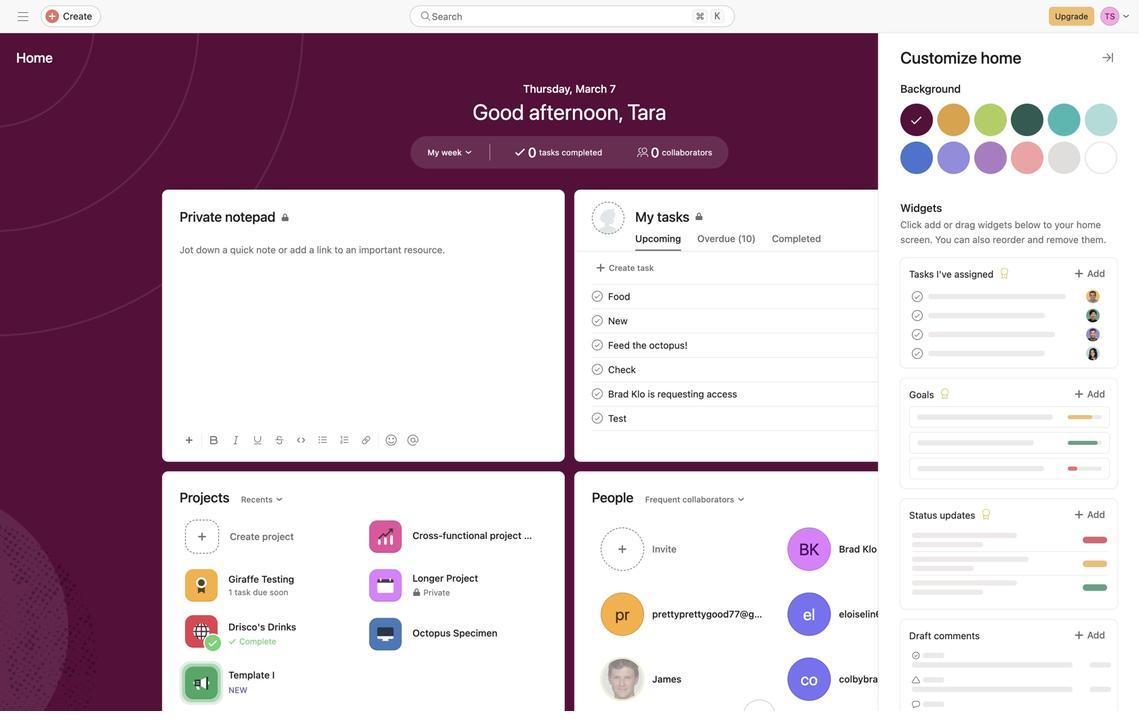 Task type: locate. For each thing, give the bounding box(es) containing it.
brad
[[608, 389, 629, 400]]

feed the octopus!
[[608, 340, 688, 351]]

0 horizontal spatial testing
[[261, 574, 294, 585]]

private for private notepad
[[180, 209, 222, 225]]

at mention image
[[407, 435, 418, 446]]

private down longer
[[423, 588, 450, 598]]

drisco's drinks link
[[228, 622, 296, 633]]

mark complete image
[[589, 313, 605, 329], [589, 337, 605, 354], [589, 386, 605, 402]]

2 vertical spatial mark complete checkbox
[[589, 386, 605, 402]]

collaborators
[[662, 148, 712, 157], [683, 495, 734, 505]]

james
[[652, 674, 681, 685]]

1 horizontal spatial new
[[608, 315, 628, 327]]

2 mark complete image from the top
[[589, 362, 605, 378]]

tasks
[[909, 269, 934, 280]]

march
[[575, 82, 607, 95]]

giraffe down the "tasks"
[[885, 292, 911, 301]]

⌘
[[696, 11, 704, 22]]

0 vertical spatial mark complete checkbox
[[589, 337, 605, 354]]

computer image
[[377, 627, 394, 643]]

check
[[608, 364, 636, 375]]

mark complete image for food
[[589, 288, 605, 305]]

2 vertical spatial mark complete image
[[589, 386, 605, 402]]

strikethrough image
[[275, 437, 283, 445]]

you
[[935, 234, 951, 245]]

Mark complete checkbox
[[589, 337, 605, 354], [589, 362, 605, 378], [589, 411, 605, 427]]

mark complete image
[[589, 288, 605, 305], [589, 362, 605, 378], [589, 411, 605, 427]]

giraffe testing link up due
[[228, 574, 294, 585]]

project
[[446, 573, 478, 584]]

due
[[253, 588, 267, 598]]

2 mark complete checkbox from the top
[[589, 362, 605, 378]]

0 horizontal spatial task
[[235, 588, 251, 598]]

mark complete image left check
[[589, 362, 605, 378]]

1 horizontal spatial create
[[609, 263, 635, 273]]

invite button
[[592, 520, 773, 580]]

emoji image
[[386, 435, 397, 446]]

testing down the "tasks"
[[913, 292, 941, 301]]

1 horizontal spatial task
[[637, 263, 654, 273]]

1 horizontal spatial giraffe testing link
[[879, 290, 941, 303]]

0 down tara
[[651, 144, 659, 160]]

2 add from the top
[[1087, 389, 1105, 400]]

megaphone image
[[193, 676, 210, 692]]

private
[[180, 209, 222, 225], [423, 588, 450, 598]]

food
[[608, 291, 630, 302]]

add button
[[1065, 262, 1114, 286], [1065, 382, 1114, 407], [1065, 503, 1114, 527], [1065, 624, 1114, 648]]

create right expand sidebar icon
[[63, 11, 92, 22]]

mark complete checkbox left test
[[589, 411, 605, 427]]

3 add button from the top
[[1065, 503, 1114, 527]]

brad klo
[[839, 544, 877, 555]]

add for tasks i've assigned
[[1087, 268, 1105, 279]]

mark complete checkbox for check
[[589, 362, 605, 378]]

create task button
[[592, 259, 657, 278]]

1 vertical spatial giraffe testing link
[[228, 574, 294, 585]]

completed button
[[772, 233, 821, 251]]

3 mark complete image from the top
[[589, 386, 605, 402]]

drag
[[955, 219, 975, 231]]

0 horizontal spatial giraffe testing link
[[228, 574, 294, 585]]

cross-functional project plan
[[413, 530, 543, 542]]

2 mark complete checkbox from the top
[[589, 313, 605, 329]]

new down template
[[228, 686, 248, 695]]

new up the feed
[[608, 315, 628, 327]]

testing up soon
[[261, 574, 294, 585]]

test
[[608, 413, 627, 424]]

0
[[528, 144, 536, 160], [651, 144, 659, 160]]

giraffe
[[885, 292, 911, 301], [228, 574, 259, 585]]

testing inside giraffe testing 1 task due soon
[[261, 574, 294, 585]]

frequent
[[645, 495, 680, 505]]

tasks i've assigned
[[909, 269, 994, 280]]

upgrade button
[[1049, 7, 1094, 26]]

code image
[[297, 437, 305, 445]]

collaborators down tara
[[662, 148, 712, 157]]

1 vertical spatial collaborators
[[683, 495, 734, 505]]

add for status updates
[[1087, 510, 1105, 521]]

overdue (10)
[[697, 233, 756, 244]]

recents
[[241, 495, 273, 505]]

1 vertical spatial new
[[228, 686, 248, 695]]

collaborators right the frequent
[[683, 495, 734, 505]]

mark complete checkbox for new
[[589, 313, 605, 329]]

background
[[900, 82, 961, 95]]

0 horizontal spatial giraffe
[[228, 574, 259, 585]]

0 horizontal spatial new
[[228, 686, 248, 695]]

1 mark complete image from the top
[[589, 313, 605, 329]]

7
[[610, 82, 616, 95]]

0 vertical spatial mark complete image
[[589, 288, 605, 305]]

3 add from the top
[[1087, 510, 1105, 521]]

giraffe testing link down the "tasks"
[[879, 290, 941, 303]]

0 vertical spatial create
[[63, 11, 92, 22]]

private left notepad
[[180, 209, 222, 225]]

insert an object image
[[185, 437, 193, 445]]

template
[[228, 670, 270, 681]]

my week button
[[421, 143, 479, 162]]

thursday,
[[523, 82, 573, 95]]

upcoming
[[635, 233, 681, 244]]

also
[[972, 234, 990, 245]]

longer project
[[413, 573, 478, 584]]

Search tasks, projects, and more text field
[[410, 5, 735, 27]]

2 mark complete image from the top
[[589, 337, 605, 354]]

3 mark complete checkbox from the top
[[589, 411, 605, 427]]

task down the upcoming button
[[637, 263, 654, 273]]

giraffe inside giraffe testing 1 task due soon
[[228, 574, 259, 585]]

create inside button
[[609, 263, 635, 273]]

toolbar
[[180, 425, 547, 456]]

mark complete image for brad klo is requesting access
[[589, 386, 605, 402]]

longer project link
[[413, 573, 478, 584]]

Mark complete checkbox
[[589, 288, 605, 305], [589, 313, 605, 329], [589, 386, 605, 402]]

template i new
[[228, 670, 275, 695]]

task
[[637, 263, 654, 273], [235, 588, 251, 598]]

create up food
[[609, 263, 635, 273]]

mark complete checkbox left the feed
[[589, 337, 605, 354]]

1 mark complete image from the top
[[589, 288, 605, 305]]

prettyprettygood77@gmail.com
[[652, 609, 795, 620]]

1 vertical spatial mark complete image
[[589, 362, 605, 378]]

eloiselin621@gmail.com
[[839, 609, 947, 620]]

0 vertical spatial giraffe
[[885, 292, 911, 301]]

1 mark complete checkbox from the top
[[589, 288, 605, 305]]

1 horizontal spatial 0
[[651, 144, 659, 160]]

2 vertical spatial mark complete checkbox
[[589, 411, 605, 427]]

task inside giraffe testing 1 task due soon
[[235, 588, 251, 598]]

1
[[228, 588, 232, 598]]

0 vertical spatial task
[[637, 263, 654, 273]]

2 0 from the left
[[651, 144, 659, 160]]

project
[[490, 530, 522, 542]]

1 vertical spatial task
[[235, 588, 251, 598]]

colbybrandon04@gmail.com
[[839, 674, 968, 685]]

1 vertical spatial giraffe
[[228, 574, 259, 585]]

1 horizontal spatial private
[[423, 588, 450, 598]]

1 add from the top
[[1087, 268, 1105, 279]]

click add or drag widgets below to your home screen. you can also reorder and remove them.
[[900, 219, 1106, 245]]

giraffe up 1
[[228, 574, 259, 585]]

create inside popup button
[[63, 11, 92, 22]]

1 vertical spatial mark complete checkbox
[[589, 362, 605, 378]]

3 mark complete image from the top
[[589, 411, 605, 427]]

add
[[1087, 268, 1105, 279], [1087, 389, 1105, 400], [1087, 510, 1105, 521], [1087, 630, 1105, 641]]

customize button
[[899, 144, 976, 169]]

0 vertical spatial testing
[[913, 292, 941, 301]]

1 vertical spatial mark complete checkbox
[[589, 313, 605, 329]]

assigned
[[954, 269, 994, 280]]

add button for status updates
[[1065, 503, 1114, 527]]

1 vertical spatial mark complete image
[[589, 337, 605, 354]]

1 vertical spatial testing
[[261, 574, 294, 585]]

task right 1
[[235, 588, 251, 598]]

0 horizontal spatial 0
[[528, 144, 536, 160]]

mark complete checkbox left check
[[589, 362, 605, 378]]

0 vertical spatial mark complete checkbox
[[589, 288, 605, 305]]

1 mark complete checkbox from the top
[[589, 337, 605, 354]]

0 horizontal spatial create
[[63, 11, 92, 22]]

None field
[[410, 5, 735, 27]]

mark complete image left test
[[589, 411, 605, 427]]

0 vertical spatial private
[[180, 209, 222, 225]]

1 horizontal spatial giraffe
[[885, 292, 911, 301]]

people
[[592, 490, 634, 506]]

2 vertical spatial mark complete image
[[589, 411, 605, 427]]

octopus!
[[649, 340, 688, 351]]

2 add button from the top
[[1065, 382, 1114, 407]]

i've
[[936, 269, 952, 280]]

klo
[[631, 389, 645, 400]]

create for create task
[[609, 263, 635, 273]]

1 add button from the top
[[1065, 262, 1114, 286]]

functional
[[443, 530, 487, 542]]

3 mark complete checkbox from the top
[[589, 386, 605, 402]]

frequent collaborators
[[645, 495, 734, 505]]

1 vertical spatial create
[[609, 263, 635, 273]]

1 horizontal spatial testing
[[913, 292, 941, 301]]

1 vertical spatial private
[[423, 588, 450, 598]]

mark complete image left food
[[589, 288, 605, 305]]

k
[[714, 11, 720, 22]]

globe image
[[193, 624, 210, 640]]

private notepad
[[180, 209, 275, 225]]

0 horizontal spatial private
[[180, 209, 222, 225]]

my week
[[427, 148, 462, 157]]

0 vertical spatial mark complete image
[[589, 313, 605, 329]]

my tasks
[[635, 209, 689, 225]]

0 left "tasks"
[[528, 144, 536, 160]]

octopus specimen link
[[413, 628, 497, 639]]

1 0 from the left
[[528, 144, 536, 160]]

requesting
[[657, 389, 704, 400]]



Task type: vqa. For each thing, say whether or not it's contained in the screenshot.
Testing to the bottom
yes



Task type: describe. For each thing, give the bounding box(es) containing it.
giraffe for giraffe testing
[[885, 292, 911, 301]]

expand sidebar image
[[18, 11, 28, 22]]

status
[[909, 510, 937, 521]]

upcoming button
[[635, 233, 681, 251]]

brad klo is requesting access
[[608, 389, 737, 400]]

eloiselin621@gmail.com button
[[779, 585, 960, 645]]

add profile photo image
[[592, 202, 624, 235]]

them.
[[1081, 234, 1106, 245]]

0 vertical spatial new
[[608, 315, 628, 327]]

add for goals
[[1087, 389, 1105, 400]]

template i link
[[228, 670, 275, 681]]

tasks completed
[[539, 148, 602, 157]]

reorder
[[993, 234, 1025, 245]]

mark complete image for test
[[589, 411, 605, 427]]

testing for giraffe testing 1 task due soon
[[261, 574, 294, 585]]

drisco's
[[228, 622, 265, 633]]

mark complete checkbox for brad klo is requesting access
[[589, 386, 605, 402]]

0 vertical spatial giraffe testing link
[[879, 290, 941, 303]]

status updates
[[909, 510, 975, 521]]

italics image
[[232, 437, 240, 445]]

draft
[[909, 631, 931, 642]]

overdue
[[697, 233, 735, 244]]

tara
[[627, 99, 666, 125]]

bulleted list image
[[319, 437, 327, 445]]

close customization pane image
[[1102, 52, 1113, 63]]

collaborators inside frequent collaborators dropdown button
[[683, 495, 734, 505]]

cross-
[[413, 530, 443, 542]]

is
[[648, 389, 655, 400]]

screen.
[[900, 234, 933, 245]]

4 add button from the top
[[1065, 624, 1114, 648]]

calendar image
[[377, 578, 394, 594]]

to
[[1043, 219, 1052, 231]]

0 vertical spatial collaborators
[[662, 148, 712, 157]]

ribbon image
[[193, 578, 210, 594]]

create project link
[[180, 517, 364, 560]]

giraffe for giraffe testing 1 task due soon
[[228, 574, 259, 585]]

my
[[427, 148, 439, 157]]

mark complete image for new
[[589, 313, 605, 329]]

brad klo button
[[779, 520, 960, 580]]

bold image
[[210, 437, 218, 445]]

upgrade
[[1055, 12, 1088, 21]]

task inside button
[[637, 263, 654, 273]]

widgets
[[978, 219, 1012, 231]]

widgets
[[900, 202, 942, 215]]

mark complete image for feed the octopus!
[[589, 337, 605, 354]]

add button for goals
[[1065, 382, 1114, 407]]

specimen
[[453, 628, 497, 639]]

private for private
[[423, 588, 450, 598]]

below
[[1015, 219, 1041, 231]]

testing for giraffe testing
[[913, 292, 941, 301]]

tasks
[[539, 148, 559, 157]]

customize home
[[900, 48, 1021, 67]]

new inside template i new
[[228, 686, 248, 695]]

octopus
[[413, 628, 451, 639]]

comments
[[934, 631, 980, 642]]

my tasks link
[[635, 207, 959, 229]]

4 add from the top
[[1087, 630, 1105, 641]]

and
[[1027, 234, 1044, 245]]

afternoon,
[[529, 99, 623, 125]]

drinks
[[268, 622, 296, 633]]

invite
[[652, 544, 677, 555]]

notepad
[[225, 209, 275, 225]]

or
[[944, 219, 953, 231]]

good
[[473, 99, 524, 125]]

background option group
[[900, 104, 1117, 180]]

cross-functional project plan link
[[413, 530, 543, 542]]

draft comments
[[909, 631, 980, 642]]

week
[[441, 148, 462, 157]]

prettyprettygood77@gmail.com button
[[592, 585, 795, 645]]

remove
[[1046, 234, 1079, 245]]

plan
[[524, 530, 543, 542]]

complete
[[239, 637, 276, 647]]

frequent collaborators button
[[639, 491, 751, 510]]

add
[[924, 219, 941, 231]]

mark complete image for check
[[589, 362, 605, 378]]

completed
[[772, 233, 821, 244]]

mark complete checkbox for feed the octopus!
[[589, 337, 605, 354]]

add button for tasks i've assigned
[[1065, 262, 1114, 286]]

the
[[632, 340, 647, 351]]

octopus specimen
[[413, 628, 497, 639]]

create button
[[41, 5, 101, 27]]

click
[[900, 219, 922, 231]]

giraffe testing
[[885, 292, 941, 301]]

longer
[[413, 573, 444, 584]]

create for create
[[63, 11, 92, 22]]

mark complete checkbox for food
[[589, 288, 605, 305]]

(10)
[[738, 233, 756, 244]]

graph image
[[377, 529, 394, 545]]

overdue (10) button
[[697, 233, 756, 251]]

home
[[1076, 219, 1101, 231]]

underline image
[[254, 437, 262, 445]]

can
[[954, 234, 970, 245]]

link image
[[362, 437, 370, 445]]

giraffe testing 1 task due soon
[[228, 574, 294, 598]]

completed
[[562, 148, 602, 157]]

drisco's drinks
[[228, 622, 296, 633]]

0 for tasks completed
[[528, 144, 536, 160]]

updates
[[940, 510, 975, 521]]

create task
[[609, 263, 654, 273]]

i
[[272, 670, 275, 681]]

projects
[[180, 490, 229, 506]]

thursday, march 7 good afternoon, tara
[[473, 82, 666, 125]]

customize
[[921, 151, 968, 162]]

mark complete checkbox for test
[[589, 411, 605, 427]]

soon
[[270, 588, 288, 598]]

0 for collaborators
[[651, 144, 659, 160]]

create project
[[230, 532, 294, 543]]

numbered list image
[[340, 437, 348, 445]]

home
[[16, 49, 53, 65]]



